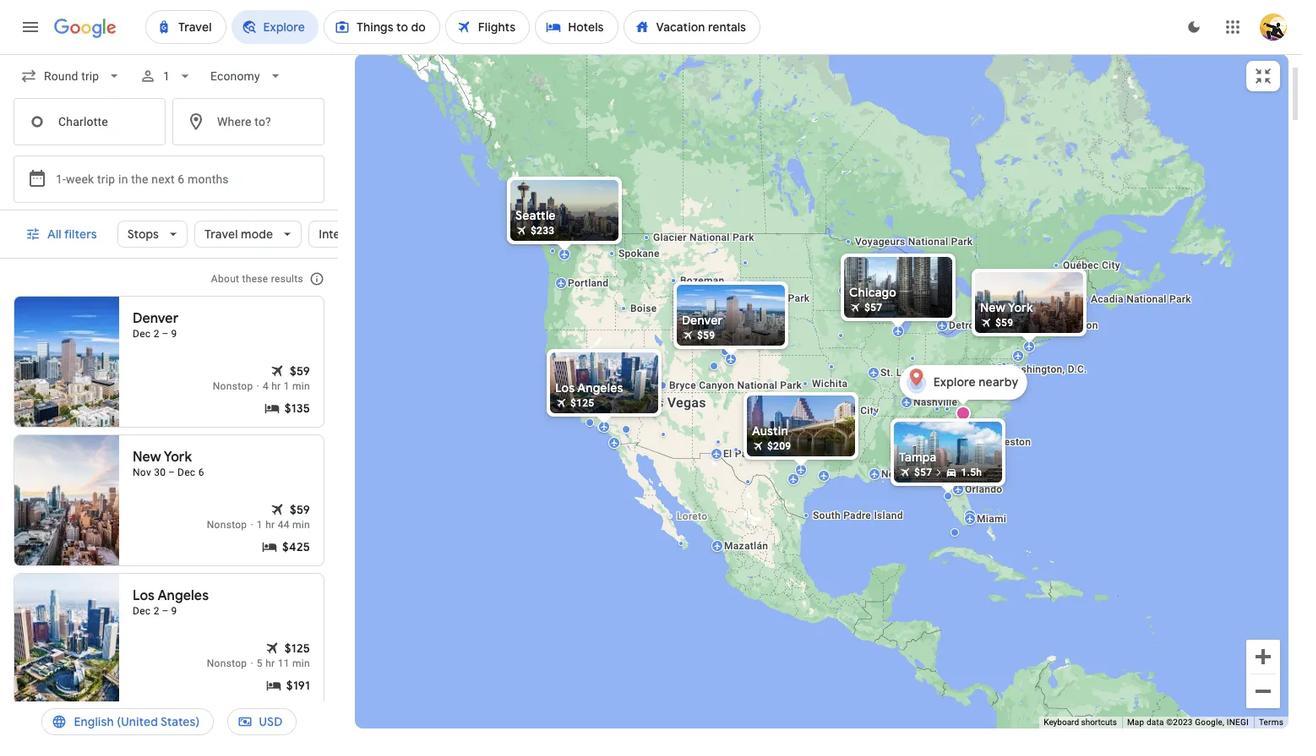 Task type: describe. For each thing, give the bounding box(es) containing it.
south
[[813, 510, 841, 522]]

explore nearby button
[[900, 365, 1027, 413]]

york for new york
[[1008, 300, 1033, 315]]

bryce
[[669, 380, 696, 391]]

acadia national park
[[1091, 293, 1192, 305]]

boise
[[630, 303, 657, 315]]

191 US dollars text field
[[286, 677, 310, 694]]

english (united states) button
[[42, 702, 213, 742]]

oklahoma
[[810, 405, 858, 417]]

new york
[[980, 300, 1033, 315]]

francisco
[[591, 377, 638, 389]]

travel
[[205, 227, 238, 242]]

1 hr 44 min
[[257, 519, 310, 531]]

keyboard shortcuts button
[[1044, 717, 1118, 729]]

4
[[263, 380, 269, 392]]

wichita
[[812, 378, 848, 390]]

1-week trip in the next 6 months button
[[14, 156, 325, 203]]

denver for denver
[[682, 313, 723, 328]]

english (united states)
[[74, 714, 200, 730]]

orlando
[[965, 484, 1003, 495]]

new york nov 30 – dec 6
[[133, 449, 204, 479]]

national for voyageurs
[[908, 236, 948, 248]]

5
[[257, 658, 263, 670]]

nov
[[133, 467, 151, 479]]

south padre island
[[813, 510, 903, 522]]

montreal
[[1040, 277, 1083, 289]]

denver dec 2 – 9
[[133, 310, 179, 340]]

59 us dollars text field for new york
[[996, 317, 1014, 329]]

nonstop for new york
[[207, 519, 247, 531]]

new for new york
[[980, 300, 1006, 315]]

louis
[[896, 367, 922, 379]]

week
[[66, 172, 94, 186]]

next
[[152, 172, 175, 186]]

park for glacier national park
[[733, 232, 754, 243]]

about
[[211, 273, 240, 285]]

new orleans
[[881, 468, 942, 480]]

glacier national park
[[653, 232, 754, 243]]

google,
[[1196, 718, 1225, 727]]

1 for 1 hr 44 min
[[257, 519, 263, 531]]

national right the canyon
[[737, 380, 777, 391]]

dec inside los angeles dec 2 – 9
[[133, 605, 151, 617]]

austin
[[752, 424, 788, 439]]

los for los angeles dec 2 – 9
[[133, 588, 155, 605]]

voyageurs
[[855, 236, 906, 248]]

explore
[[934, 375, 976, 390]]

park for voyageurs national park
[[951, 236, 973, 248]]

$191
[[286, 678, 310, 693]]

nonstop for los angeles
[[207, 658, 247, 670]]

view smaller map image
[[1254, 66, 1274, 86]]

spokane
[[618, 248, 660, 260]]

main menu image
[[20, 17, 41, 37]]

11
[[278, 658, 290, 670]]

inegi
[[1227, 718, 1250, 727]]

yellowstone national park
[[684, 293, 810, 304]]

the
[[131, 172, 148, 186]]

59 us dollars text field for denver
[[697, 330, 715, 342]]

59 us dollars text field for denver
[[290, 363, 310, 380]]

dec inside "denver dec 2 – 9"
[[133, 328, 151, 340]]

el
[[723, 448, 732, 460]]

los angeles dec 2 – 9
[[133, 588, 209, 617]]

none text field inside filters form
[[14, 98, 166, 145]]

hr for new york
[[266, 519, 275, 531]]

results
[[271, 273, 304, 285]]

terms link
[[1260, 718, 1284, 727]]

las vegas
[[641, 395, 706, 411]]

park for yellowstone national park
[[788, 293, 810, 304]]

135 US dollars text field
[[285, 400, 310, 417]]

nashville
[[914, 397, 958, 408]]

travel mode button
[[195, 214, 302, 254]]

trip
[[97, 172, 115, 186]]

san francisco
[[570, 377, 638, 389]]

all
[[47, 227, 62, 242]]

charleston
[[979, 436, 1031, 448]]

4 hr 1 min
[[263, 380, 310, 392]]

usd
[[259, 714, 283, 730]]

bryce canyon national park
[[669, 380, 802, 391]]

island
[[874, 510, 903, 522]]

125 US dollars text field
[[285, 640, 310, 657]]

shortcuts
[[1082, 718, 1118, 727]]

travel mode
[[205, 227, 273, 242]]

vegas
[[667, 395, 706, 411]]

loading results progress bar
[[0, 54, 1303, 57]]

6 inside new york nov 30 – dec 6
[[198, 467, 204, 479]]

québec
[[1063, 260, 1099, 271]]

in
[[118, 172, 128, 186]]

$59 for 59 us dollars text box related to new york
[[996, 317, 1014, 329]]

1-week trip in the next 6 months
[[56, 172, 229, 186]]

explore nearby
[[934, 375, 1019, 390]]

yellowstone
[[684, 293, 742, 304]]

min for los angeles
[[293, 658, 310, 670]]

$125 for $125 text box
[[285, 641, 310, 656]]

57 us dollars text field for tampa
[[914, 467, 932, 479]]

miami
[[977, 513, 1007, 525]]

chicago
[[849, 285, 897, 300]]

1 hour 30 minutes text field
[[961, 467, 982, 479]]

6 inside button
[[178, 172, 185, 186]]

59 us dollars text field for new york
[[290, 501, 310, 518]]

voyageurs national park
[[855, 236, 973, 248]]

keyboard shortcuts
[[1044, 718, 1118, 727]]

min for new york
[[293, 519, 310, 531]]

min for denver
[[293, 380, 310, 392]]

map
[[1128, 718, 1145, 727]]

park for acadia national park
[[1170, 293, 1192, 305]]

months
[[188, 172, 229, 186]]

filters form
[[0, 54, 338, 211]]

city for oklahoma city
[[860, 405, 879, 417]]

loreto
[[677, 511, 708, 522]]

1 button
[[133, 56, 201, 96]]

san
[[570, 377, 588, 389]]

these
[[242, 273, 268, 285]]

city for québec city
[[1102, 260, 1121, 271]]

map data ©2023 google, inegi
[[1128, 718, 1250, 727]]



Task type: locate. For each thing, give the bounding box(es) containing it.
park left wichita
[[780, 380, 802, 391]]

atlanta
[[936, 425, 971, 437]]

denver for denver dec 2 – 9
[[133, 310, 179, 327]]

hr for denver
[[272, 380, 281, 392]]

york for new york nov 30 – dec 6
[[164, 449, 192, 466]]

$59 for new york's 59 us dollars text field
[[290, 502, 310, 517]]

min up 135 us dollars text field at the bottom of page
[[293, 380, 310, 392]]

0 vertical spatial york
[[1008, 300, 1033, 315]]

st. louis
[[881, 367, 922, 379]]

1 horizontal spatial 57 us dollars text field
[[914, 467, 932, 479]]

interests button
[[309, 214, 397, 254]]

125 US dollars text field
[[570, 397, 594, 409]]

59 us dollars text field up 4 hr 1 min
[[290, 363, 310, 380]]

$125 inside map region
[[570, 397, 594, 409]]

1.5h
[[961, 467, 982, 479]]

3 min from the top
[[293, 658, 310, 670]]

los for los angeles
[[555, 380, 575, 396]]

0 vertical spatial city
[[1102, 260, 1121, 271]]

44
[[278, 519, 290, 531]]

1 horizontal spatial 1
[[257, 519, 263, 531]]

0 horizontal spatial 6
[[178, 172, 185, 186]]

2 vertical spatial 1
[[257, 519, 263, 531]]

seattle
[[515, 208, 556, 223]]

0 horizontal spatial city
[[860, 405, 879, 417]]

1 vertical spatial dec
[[133, 605, 151, 617]]

1 horizontal spatial 6
[[198, 467, 204, 479]]

57 us dollars text field down chicago
[[864, 302, 883, 314]]

57 US dollars text field
[[864, 302, 883, 314], [914, 467, 932, 479]]

None field
[[14, 61, 130, 91], [204, 61, 291, 91], [14, 61, 130, 91], [204, 61, 291, 91]]

mazatlán
[[724, 540, 768, 552]]

$125 for 125 us dollars text box
[[570, 397, 594, 409]]

about these results image
[[297, 259, 337, 299]]

1 59 us dollars text field from the top
[[290, 363, 310, 380]]

portland
[[568, 277, 609, 289]]

national for yellowstone
[[745, 293, 785, 304]]

5 hr 11 min
[[257, 658, 310, 670]]

0 vertical spatial 1
[[163, 69, 170, 83]]

1 horizontal spatial $125
[[570, 397, 594, 409]]

1 vertical spatial 59 us dollars text field
[[697, 330, 715, 342]]

all filters
[[47, 227, 97, 242]]

0 vertical spatial hr
[[272, 380, 281, 392]]

1-
[[56, 172, 66, 186]]

59 us dollars text field down toronto
[[996, 317, 1014, 329]]

$233
[[531, 225, 555, 237]]

min
[[293, 380, 310, 392], [293, 519, 310, 531], [293, 658, 310, 670]]

stops button
[[117, 214, 188, 254]]

2 horizontal spatial 1
[[284, 380, 290, 392]]

6 right next
[[178, 172, 185, 186]]

0 vertical spatial angeles
[[577, 380, 623, 396]]

0 horizontal spatial angeles
[[158, 588, 209, 605]]

nonstop left the '4'
[[213, 380, 253, 392]]

national for acadia
[[1127, 293, 1167, 305]]

0 vertical spatial $125
[[570, 397, 594, 409]]

2 dec from the top
[[133, 605, 151, 617]]

$59 up 4 hr 1 min
[[290, 364, 310, 379]]

0 vertical spatial new
[[980, 300, 1006, 315]]

$125 up the 11
[[285, 641, 310, 656]]

mode
[[241, 227, 273, 242]]

oklahoma city
[[810, 405, 879, 417]]

$59 down yellowstone
[[697, 330, 715, 342]]

0 horizontal spatial 1
[[163, 69, 170, 83]]

glacier
[[653, 232, 687, 243]]

2 2 – 9 from the top
[[154, 605, 177, 617]]

2 vertical spatial nonstop
[[207, 658, 247, 670]]

0 vertical spatial 57 us dollars text field
[[864, 302, 883, 314]]

$125 down los angeles
[[570, 397, 594, 409]]

angeles inside los angeles dec 2 – 9
[[158, 588, 209, 605]]

hr left 44
[[266, 519, 275, 531]]

59 US dollars text field
[[996, 317, 1014, 329], [697, 330, 715, 342]]

0 horizontal spatial 57 us dollars text field
[[864, 302, 883, 314]]

1 2 – 9 from the top
[[154, 328, 177, 340]]

1 vertical spatial los
[[133, 588, 155, 605]]

1 horizontal spatial $57
[[914, 467, 932, 479]]

1 dec from the top
[[133, 328, 151, 340]]

30 – dec
[[154, 467, 196, 479]]

orleans
[[905, 468, 942, 480]]

59 us dollars text field down yellowstone
[[697, 330, 715, 342]]

denver inside map region
[[682, 313, 723, 328]]

2 59 us dollars text field from the top
[[290, 501, 310, 518]]

$57 for chicago
[[864, 302, 883, 314]]

2 – 9 inside los angeles dec 2 – 9
[[154, 605, 177, 617]]

2 – 9 inside "denver dec 2 – 9"
[[154, 328, 177, 340]]

$57 down chicago
[[864, 302, 883, 314]]

denver
[[133, 310, 179, 327], [682, 313, 723, 328]]

1 horizontal spatial angeles
[[577, 380, 623, 396]]

2 vertical spatial hr
[[266, 658, 275, 670]]

Where to? text field
[[172, 98, 325, 145]]

york
[[1008, 300, 1033, 315], [164, 449, 192, 466]]

1 horizontal spatial denver
[[682, 313, 723, 328]]

$59 for denver 59 us dollars text box
[[697, 330, 715, 342]]

1 vertical spatial city
[[860, 405, 879, 417]]

new up nov
[[133, 449, 161, 466]]

57 us dollars text field for chicago
[[864, 302, 883, 314]]

duluth
[[862, 260, 893, 271]]

min right 44
[[293, 519, 310, 531]]

angeles inside map region
[[577, 380, 623, 396]]

1 vertical spatial angeles
[[158, 588, 209, 605]]

québec city
[[1063, 260, 1121, 271]]

1 for 1
[[163, 69, 170, 83]]

new for new york nov 30 – dec 6
[[133, 449, 161, 466]]

city right oklahoma
[[860, 405, 879, 417]]

d.c.
[[1068, 364, 1087, 375]]

0 vertical spatial $57
[[864, 302, 883, 314]]

states)
[[161, 714, 200, 730]]

©2023
[[1167, 718, 1193, 727]]

0 vertical spatial nonstop
[[213, 380, 253, 392]]

1 vertical spatial new
[[133, 449, 161, 466]]

59 US dollars text field
[[290, 363, 310, 380], [290, 501, 310, 518]]

angeles for los angeles dec 2 – 9
[[158, 588, 209, 605]]

york inside map region
[[1008, 300, 1033, 315]]

st.
[[881, 367, 894, 379]]

map region
[[226, 0, 1303, 742]]

0 vertical spatial min
[[293, 380, 310, 392]]

$125
[[570, 397, 594, 409], [285, 641, 310, 656]]

national for glacier
[[690, 232, 730, 243]]

about these results
[[211, 273, 304, 285]]

angeles
[[577, 380, 623, 396], [158, 588, 209, 605]]

1 vertical spatial min
[[293, 519, 310, 531]]

hr right 5 at the bottom left
[[266, 658, 275, 670]]

$59 for denver 59 us dollars text field
[[290, 364, 310, 379]]

0 horizontal spatial denver
[[133, 310, 179, 327]]

$57 down tampa
[[914, 467, 932, 479]]

1 vertical spatial hr
[[266, 519, 275, 531]]

209 US dollars text field
[[767, 440, 791, 452]]

terms
[[1260, 718, 1284, 727]]

new up detroit
[[980, 300, 1006, 315]]

57 us dollars text field down tampa
[[914, 467, 932, 479]]

$59 up 1 hr 44 min
[[290, 502, 310, 517]]

0 vertical spatial 2 – 9
[[154, 328, 177, 340]]

canyon
[[699, 380, 734, 391]]

6 right 30 – dec
[[198, 467, 204, 479]]

park left chicago
[[788, 293, 810, 304]]

los angeles
[[555, 380, 623, 396]]

minneapolis
[[851, 285, 909, 297]]

nonstop for denver
[[213, 380, 253, 392]]

0 horizontal spatial $57
[[864, 302, 883, 314]]

park right voyageurs
[[951, 236, 973, 248]]

padre
[[843, 510, 871, 522]]

$57 for tampa
[[914, 467, 932, 479]]

0 vertical spatial los
[[555, 380, 575, 396]]

dec
[[133, 328, 151, 340], [133, 605, 151, 617]]

1 vertical spatial 2 – 9
[[154, 605, 177, 617]]

1 inside popup button
[[163, 69, 170, 83]]

0 vertical spatial dec
[[133, 328, 151, 340]]

1 min from the top
[[293, 380, 310, 392]]

english
[[74, 714, 114, 730]]

angeles for los angeles
[[577, 380, 623, 396]]

city right québec
[[1102, 260, 1121, 271]]

$425
[[282, 539, 310, 555]]

los inside los angeles dec 2 – 9
[[133, 588, 155, 605]]

1 vertical spatial 6
[[198, 467, 204, 479]]

dallas
[[817, 436, 847, 448]]

nonstop left 1 hr 44 min
[[207, 519, 247, 531]]

washington, d.c.
[[1007, 364, 1087, 375]]

1 vertical spatial 59 us dollars text field
[[290, 501, 310, 518]]

2 vertical spatial min
[[293, 658, 310, 670]]

detroit
[[949, 320, 981, 331]]

59 us dollars text field up 1 hr 44 min
[[290, 501, 310, 518]]

new for new orleans
[[881, 468, 902, 480]]

0 horizontal spatial new
[[133, 449, 161, 466]]

1 horizontal spatial 59 us dollars text field
[[996, 317, 1014, 329]]

1 vertical spatial nonstop
[[207, 519, 247, 531]]

nonstop left 5 at the bottom left
[[207, 658, 247, 670]]

toronto
[[985, 303, 1021, 315]]

change appearance image
[[1174, 7, 1215, 47]]

$59 down toronto
[[996, 317, 1014, 329]]

york inside new york nov 30 – dec 6
[[164, 449, 192, 466]]

los inside map region
[[555, 380, 575, 396]]

1 vertical spatial york
[[164, 449, 192, 466]]

park up yellowstone national park
[[733, 232, 754, 243]]

min down $125 text box
[[293, 658, 310, 670]]

nonstop
[[213, 380, 253, 392], [207, 519, 247, 531], [207, 658, 247, 670]]

acadia
[[1091, 293, 1124, 305]]

2 horizontal spatial new
[[980, 300, 1006, 315]]

2 min from the top
[[293, 519, 310, 531]]

0 horizontal spatial los
[[133, 588, 155, 605]]

1 horizontal spatial new
[[881, 468, 902, 480]]

nearby
[[979, 375, 1019, 390]]

1 vertical spatial $125
[[285, 641, 310, 656]]

new down tampa
[[881, 468, 902, 480]]

0 vertical spatial 6
[[178, 172, 185, 186]]

1 vertical spatial 57 us dollars text field
[[914, 467, 932, 479]]

park
[[733, 232, 754, 243], [951, 236, 973, 248], [788, 293, 810, 304], [1170, 293, 1192, 305], [780, 380, 802, 391]]

1 horizontal spatial york
[[1008, 300, 1033, 315]]

usd button
[[227, 702, 296, 742]]

0 horizontal spatial 59 us dollars text field
[[697, 330, 715, 342]]

2 vertical spatial new
[[881, 468, 902, 480]]

las
[[641, 395, 664, 411]]

None text field
[[14, 98, 166, 145]]

0 horizontal spatial york
[[164, 449, 192, 466]]

1 horizontal spatial city
[[1102, 260, 1121, 271]]

national right voyageurs
[[908, 236, 948, 248]]

233 US dollars text field
[[531, 225, 555, 237]]

1 vertical spatial 1
[[284, 380, 290, 392]]

1 horizontal spatial los
[[555, 380, 575, 396]]

national right yellowstone
[[745, 293, 785, 304]]

425 US dollars text field
[[282, 539, 310, 555]]

boston
[[1065, 320, 1098, 331]]

hr for los angeles
[[266, 658, 275, 670]]

hr right the '4'
[[272, 380, 281, 392]]

national right glacier
[[690, 232, 730, 243]]

all filters button
[[15, 214, 110, 254]]

6
[[178, 172, 185, 186], [198, 467, 204, 479]]

washington,
[[1007, 364, 1065, 375]]

filters
[[64, 227, 97, 242]]

$57
[[864, 302, 883, 314], [914, 467, 932, 479]]

0 vertical spatial 59 us dollars text field
[[996, 317, 1014, 329]]

paso
[[735, 448, 759, 460]]

$209
[[767, 440, 791, 452]]

0 horizontal spatial $125
[[285, 641, 310, 656]]

stops
[[127, 227, 159, 242]]

bozeman
[[680, 275, 724, 287]]

1 vertical spatial $57
[[914, 467, 932, 479]]

0 vertical spatial 59 us dollars text field
[[290, 363, 310, 380]]

(united
[[117, 714, 158, 730]]

park right the 'acadia'
[[1170, 293, 1192, 305]]

national right the 'acadia'
[[1127, 293, 1167, 305]]

el paso
[[723, 448, 759, 460]]

new inside new york nov 30 – dec 6
[[133, 449, 161, 466]]



Task type: vqa. For each thing, say whether or not it's contained in the screenshot.
Hide Separate Tickets popup button
no



